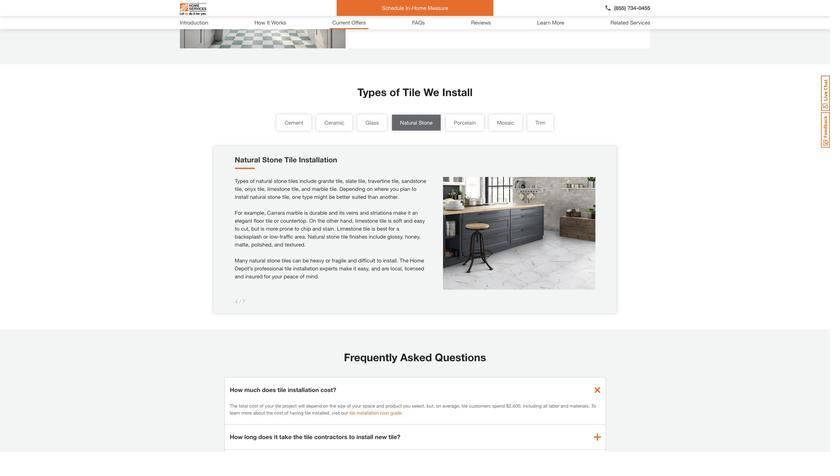 Task type: locate. For each thing, give the bounding box(es) containing it.
striations
[[370, 209, 392, 216]]

does right long
[[258, 433, 272, 440]]

a
[[397, 225, 399, 232]]

0 vertical spatial or
[[274, 217, 279, 224]]

0 horizontal spatial types
[[235, 178, 249, 184]]

1 horizontal spatial it
[[353, 265, 356, 271]]

1 vertical spatial limestone
[[355, 217, 378, 224]]

0 vertical spatial be
[[329, 194, 335, 200]]

natural for natural stone
[[400, 119, 417, 126]]

services
[[630, 19, 650, 26]]

limestone down veins
[[355, 217, 378, 224]]

faqs
[[412, 19, 425, 26]]

1 vertical spatial tiles
[[282, 257, 291, 264]]

1 horizontal spatial more
[[266, 225, 278, 232]]

1 vertical spatial home
[[410, 257, 424, 264]]

2 horizontal spatial on
[[436, 403, 441, 409]]

fragile
[[332, 257, 346, 264]]

other
[[327, 217, 339, 224]]

tile
[[266, 217, 273, 224], [380, 217, 387, 224], [363, 225, 370, 232], [341, 233, 348, 240], [285, 265, 292, 271], [278, 386, 286, 393], [275, 403, 281, 409], [462, 403, 468, 409], [305, 410, 311, 416], [349, 410, 355, 416], [304, 433, 313, 440]]

limestone
[[267, 186, 290, 192], [355, 217, 378, 224]]

0 vertical spatial marble
[[312, 186, 328, 192]]

2 horizontal spatial cost
[[380, 410, 389, 416]]

it
[[408, 209, 411, 216], [353, 265, 356, 271], [274, 433, 278, 440]]

1 vertical spatial marble
[[286, 209, 303, 216]]

marble up might
[[312, 186, 328, 192]]

will
[[298, 403, 305, 409]]

for inside for example, carrara marble is durable and its veins and striations make it an elegant floor tile or countertop. on the other hand, limestone tile is soft and easy to cut, but is more prone to chip and stain. limestone tile is best for a backsplash or low-traffic area. natural stone tile finishes include glossy, honey, matte, polished, and textured.
[[389, 225, 395, 232]]

1 horizontal spatial natural
[[308, 233, 325, 240]]

of inside types of natural stone tiles include granite tile, slate tile, travertine tile, sandstone tile, onyx tile, limestone tile, and marble tile. depending on where you plan to install natural stone tile, one type might be better suited than another.
[[250, 178, 255, 184]]

trim button
[[528, 115, 554, 131]]

install
[[442, 86, 473, 98]]

0 vertical spatial natural
[[256, 178, 272, 184]]

0 horizontal spatial marble
[[286, 209, 303, 216]]

home inside button
[[412, 5, 426, 11]]

(855) 734-0455
[[614, 5, 650, 11]]

long
[[244, 433, 257, 440]]

1 horizontal spatial learn more
[[537, 19, 564, 26]]

installation up will
[[288, 386, 319, 393]]

0 horizontal spatial cost
[[249, 403, 258, 409]]

0 vertical spatial tiles
[[288, 178, 298, 184]]

0 horizontal spatial be
[[303, 257, 309, 264]]

2 vertical spatial natural
[[249, 257, 266, 264]]

to down sandstone
[[412, 186, 417, 192]]

stone for natural stone tile installation
[[262, 155, 283, 164]]

or up experts
[[326, 257, 331, 264]]

1 horizontal spatial limestone
[[355, 217, 378, 224]]

home up faqs
[[412, 5, 426, 11]]

or inside the many natural stone tiles can be heavy or fragile and difficult to install. the home depot's professional tile installation experts make it easy, and are local, licensed and insured for your peace of mind.
[[326, 257, 331, 264]]

1 vertical spatial how
[[230, 386, 243, 393]]

2 vertical spatial or
[[326, 257, 331, 264]]

tile up peace
[[285, 265, 292, 271]]

you up another.
[[390, 186, 399, 192]]

and down the depot's at the bottom left
[[235, 273, 244, 279]]

the up local,
[[400, 257, 409, 264]]

we
[[424, 86, 439, 98]]

and down on
[[312, 225, 321, 232]]

is
[[304, 209, 308, 216], [388, 217, 392, 224], [261, 225, 265, 232], [372, 225, 375, 232]]

1 vertical spatial natural
[[235, 155, 260, 164]]

natural up professional
[[249, 257, 266, 264]]

1 vertical spatial learn more
[[537, 19, 564, 26]]

for down professional
[[264, 273, 270, 279]]

0 vertical spatial types
[[358, 86, 387, 98]]

1 horizontal spatial learn
[[537, 19, 551, 26]]

how for how it works
[[255, 19, 265, 26]]

how left it
[[255, 19, 265, 26]]

limestone inside types of natural stone tiles include granite tile, slate tile, travertine tile, sandstone tile, onyx tile, limestone tile, and marble tile. depending on where you plan to install natural stone tile, one type might be better suited than another.
[[267, 186, 290, 192]]

2 horizontal spatial it
[[408, 209, 411, 216]]

insured
[[245, 273, 263, 279]]

or down carrara
[[274, 217, 279, 224]]

and up tile installation cost guide .
[[376, 403, 384, 409]]

than
[[368, 194, 378, 200]]

best
[[377, 225, 387, 232]]

be down tile.
[[329, 194, 335, 200]]

0 vertical spatial the
[[400, 257, 409, 264]]

0 horizontal spatial include
[[299, 178, 317, 184]]

include down best
[[369, 233, 386, 240]]

install left new at the left of the page
[[357, 433, 373, 440]]

1 vertical spatial more
[[241, 410, 252, 416]]

0 horizontal spatial stone
[[262, 155, 283, 164]]

1 horizontal spatial marble
[[312, 186, 328, 192]]

and right veins
[[360, 209, 369, 216]]

installation up mind.
[[293, 265, 318, 271]]

1 horizontal spatial be
[[329, 194, 335, 200]]

0 horizontal spatial tile
[[285, 155, 297, 164]]

your up about
[[265, 403, 274, 409]]

1 vertical spatial include
[[369, 233, 386, 240]]

2 vertical spatial installation
[[357, 410, 379, 416]]

how left much
[[230, 386, 243, 393]]

feedback link image
[[821, 112, 830, 148]]

cost down product at left
[[380, 410, 389, 416]]

1 horizontal spatial include
[[369, 233, 386, 240]]

make up soft on the top left
[[393, 209, 406, 216]]

0 horizontal spatial more
[[370, 9, 384, 16]]

1 vertical spatial does
[[258, 433, 272, 440]]

measure
[[428, 5, 448, 11]]

to down countertop. on the top of page
[[295, 225, 299, 232]]

for example, carrara marble is durable and its veins and striations make it an elegant floor tile or countertop. on the other hand, limestone tile is soft and easy to cut, but is more prone to chip and stain. limestone tile is best for a backsplash or low-traffic area. natural stone tile finishes include glossy, honey, matte, polished, and textured.
[[235, 209, 425, 248]]

natural down "natural stone tile installation"
[[256, 178, 272, 184]]

cost down project
[[274, 410, 283, 416]]

on inside types of natural stone tiles include granite tile, slate tile, travertine tile, sandstone tile, onyx tile, limestone tile, and marble tile. depending on where you plan to install natural stone tile, one type might be better suited than another.
[[367, 186, 373, 192]]

another.
[[380, 194, 399, 200]]

for left a
[[389, 225, 395, 232]]

tile, left onyx
[[235, 186, 243, 192]]

natural inside for example, carrara marble is durable and its veins and striations make it an elegant floor tile or countertop. on the other hand, limestone tile is soft and easy to cut, but is more prone to chip and stain. limestone tile is best for a backsplash or low-traffic area. natural stone tile finishes include glossy, honey, matte, polished, and textured.
[[308, 233, 325, 240]]

stone
[[419, 119, 433, 126], [262, 155, 283, 164]]

0 vertical spatial limestone
[[267, 186, 290, 192]]

1 vertical spatial tile
[[285, 155, 297, 164]]

glass button
[[358, 115, 387, 131]]

home up 'licensed'
[[410, 257, 424, 264]]

how left long
[[230, 433, 243, 440]]

marble up countertop. on the top of page
[[286, 209, 303, 216]]

marble inside for example, carrara marble is durable and its veins and striations make it an elegant floor tile or countertop. on the other hand, limestone tile is soft and easy to cut, but is more prone to chip and stain. limestone tile is best for a backsplash or low-traffic area. natural stone tile finishes include glossy, honey, matte, polished, and textured.
[[286, 209, 303, 216]]

1 vertical spatial install
[[357, 433, 373, 440]]

more down total
[[241, 410, 252, 416]]

1 horizontal spatial cost
[[274, 410, 283, 416]]

0 vertical spatial learn more
[[353, 9, 384, 16]]

installation down space in the bottom of the page
[[357, 410, 379, 416]]

0 vertical spatial include
[[299, 178, 317, 184]]

natural down onyx
[[250, 194, 266, 200]]

frequently asked questions
[[344, 351, 486, 364]]

tile inside the many natural stone tiles can be heavy or fragile and difficult to install. the home depot's professional tile installation experts make it easy, and are local, licensed and insured for your peace of mind.
[[285, 265, 292, 271]]

make inside for example, carrara marble is durable and its veins and striations make it an elegant floor tile or countertop. on the other hand, limestone tile is soft and easy to cut, but is more prone to chip and stain. limestone tile is best for a backsplash or low-traffic area. natural stone tile finishes include glossy, honey, matte, polished, and textured.
[[393, 209, 406, 216]]

1 horizontal spatial for
[[389, 225, 395, 232]]

natural
[[256, 178, 272, 184], [250, 194, 266, 200], [249, 257, 266, 264]]

on up "than"
[[367, 186, 373, 192]]

you inside types of natural stone tiles include granite tile, slate tile, travertine tile, sandstone tile, onyx tile, limestone tile, and marble tile. depending on where you plan to install natural stone tile, one type might be better suited than another.
[[390, 186, 399, 192]]

0 vertical spatial more
[[370, 9, 384, 16]]

include up the type
[[299, 178, 317, 184]]

your inside the many natural stone tiles can be heavy or fragile and difficult to install. the home depot's professional tile installation experts make it easy, and are local, licensed and insured for your peace of mind.
[[272, 273, 282, 279]]

and up the type
[[302, 186, 310, 192]]

(855) 734-0455 link
[[605, 4, 650, 12]]

734-
[[628, 5, 639, 11]]

cost up about
[[249, 403, 258, 409]]

prone
[[280, 225, 293, 232]]

to left cut,
[[235, 225, 240, 232]]

countertop.
[[280, 217, 308, 224]]

to left install.
[[377, 257, 382, 264]]

on up installed,
[[323, 403, 328, 409]]

natural inside button
[[400, 119, 417, 126]]

many
[[235, 257, 248, 264]]

0 vertical spatial install
[[235, 194, 248, 200]]

the
[[318, 217, 325, 224], [330, 403, 336, 409], [266, 410, 273, 416], [293, 433, 302, 440]]

you up .
[[403, 403, 411, 409]]

1 horizontal spatial make
[[393, 209, 406, 216]]

to
[[591, 403, 596, 409]]

0 horizontal spatial or
[[263, 233, 268, 240]]

0 vertical spatial for
[[389, 225, 395, 232]]

types up glass
[[358, 86, 387, 98]]

include inside types of natural stone tiles include granite tile, slate tile, travertine tile, sandstone tile, onyx tile, limestone tile, and marble tile. depending on where you plan to install natural stone tile, one type might be better suited than another.
[[299, 178, 317, 184]]

0 vertical spatial how
[[255, 19, 265, 26]]

install down onyx
[[235, 194, 248, 200]]

depending
[[340, 186, 365, 192]]

and down the "low-"
[[274, 241, 283, 248]]

0 horizontal spatial on
[[323, 403, 328, 409]]

does right much
[[262, 386, 276, 393]]

installation
[[299, 155, 337, 164]]

1 vertical spatial types
[[235, 178, 249, 184]]

cost for tile
[[380, 410, 389, 416]]

tile for stone
[[285, 155, 297, 164]]

your left space in the bottom of the page
[[352, 403, 361, 409]]

tile for of
[[403, 86, 421, 98]]

asked
[[400, 351, 432, 364]]

limestone up carrara
[[267, 186, 290, 192]]

tile up finishes
[[363, 225, 370, 232]]

natural down chip
[[308, 233, 325, 240]]

your down professional
[[272, 273, 282, 279]]

0 horizontal spatial more
[[241, 410, 252, 416]]

1 vertical spatial stone
[[262, 155, 283, 164]]

it left an at the top
[[408, 209, 411, 216]]

1 horizontal spatial types
[[358, 86, 387, 98]]

1 horizontal spatial on
[[367, 186, 373, 192]]

stone down "natural stone tile installation"
[[274, 178, 287, 184]]

natural down the types of tile we install
[[400, 119, 417, 126]]

marble
[[312, 186, 328, 192], [286, 209, 303, 216]]

0 horizontal spatial make
[[339, 265, 352, 271]]

more for learn
[[241, 410, 252, 416]]

it inside the many natural stone tiles can be heavy or fragile and difficult to install. the home depot's professional tile installation experts make it easy, and are local, licensed and insured for your peace of mind.
[[353, 265, 356, 271]]

0 horizontal spatial limestone
[[267, 186, 290, 192]]

tile down limestone on the left
[[341, 233, 348, 240]]

the
[[400, 257, 409, 264], [230, 403, 238, 409]]

0 horizontal spatial the
[[230, 403, 238, 409]]

stone inside button
[[419, 119, 433, 126]]

1 vertical spatial more
[[552, 19, 564, 26]]

2 horizontal spatial natural
[[400, 119, 417, 126]]

white bathroom tile floor image image
[[180, 0, 346, 48]]

the right about
[[266, 410, 273, 416]]

or up polished,
[[263, 233, 268, 240]]

1 horizontal spatial the
[[400, 257, 409, 264]]

0 vertical spatial make
[[393, 209, 406, 216]]

for
[[389, 225, 395, 232], [264, 273, 270, 279]]

1 vertical spatial learn
[[537, 19, 551, 26]]

tile left 'we'
[[403, 86, 421, 98]]

current
[[332, 19, 350, 26]]

0 vertical spatial tile
[[403, 86, 421, 98]]

1 vertical spatial natural
[[250, 194, 266, 200]]

stone up professional
[[267, 257, 280, 264]]

0 vertical spatial installation
[[293, 265, 318, 271]]

live chat image
[[821, 76, 830, 111]]

1 vertical spatial it
[[353, 265, 356, 271]]

1 vertical spatial be
[[303, 257, 309, 264]]

0 vertical spatial it
[[408, 209, 411, 216]]

the down durable
[[318, 217, 325, 224]]

0 vertical spatial does
[[262, 386, 276, 393]]

to inside types of natural stone tiles include granite tile, slate tile, travertine tile, sandstone tile, onyx tile, limestone tile, and marble tile. depending on where you plan to install natural stone tile, one type might be better suited than another.
[[412, 186, 417, 192]]

natural stone tile image image
[[443, 177, 595, 290]]

the inside for example, carrara marble is durable and its veins and striations make it an elegant floor tile or countertop. on the other hand, limestone tile is soft and easy to cut, but is more prone to chip and stain. limestone tile is best for a backsplash or low-traffic area. natural stone tile finishes include glossy, honey, matte, polished, and textured.
[[318, 217, 325, 224]]

tiles
[[288, 178, 298, 184], [282, 257, 291, 264]]

1 vertical spatial for
[[264, 273, 270, 279]]

/
[[239, 298, 241, 305]]

1 horizontal spatial you
[[403, 403, 411, 409]]

are
[[382, 265, 389, 271]]

0 vertical spatial more
[[266, 225, 278, 232]]

more up the "low-"
[[266, 225, 278, 232]]

how for how long does it take the tile contractors to install new tile?
[[230, 433, 243, 440]]

on
[[367, 186, 373, 192], [323, 403, 328, 409], [436, 403, 441, 409]]

its
[[339, 209, 345, 216]]

tile, right onyx
[[258, 186, 266, 192]]

tiles left can
[[282, 257, 291, 264]]

0 horizontal spatial install
[[235, 194, 248, 200]]

durable
[[309, 209, 327, 216]]

0 vertical spatial stone
[[419, 119, 433, 126]]

0 vertical spatial natural
[[400, 119, 417, 126]]

2 vertical spatial how
[[230, 433, 243, 440]]

cost?
[[321, 386, 336, 393]]

it left take
[[274, 433, 278, 440]]

1 horizontal spatial more
[[552, 19, 564, 26]]

1 vertical spatial make
[[339, 265, 352, 271]]

the up visit
[[330, 403, 336, 409]]

the up 'learn' on the left bottom of the page
[[230, 403, 238, 409]]

space
[[363, 403, 375, 409]]

sandstone
[[402, 178, 426, 184]]

1 vertical spatial or
[[263, 233, 268, 240]]

0 horizontal spatial for
[[264, 273, 270, 279]]

.
[[402, 410, 403, 416]]

types for types of tile we install
[[358, 86, 387, 98]]

stone down stain.
[[326, 233, 340, 240]]

1 horizontal spatial stone
[[419, 119, 433, 126]]

stain.
[[323, 225, 336, 232]]

0 horizontal spatial learn
[[353, 9, 369, 16]]

1 vertical spatial you
[[403, 403, 411, 409]]

traffic
[[280, 233, 293, 240]]

1 vertical spatial the
[[230, 403, 238, 409]]

more inside for example, carrara marble is durable and its veins and striations make it an elegant floor tile or countertop. on the other hand, limestone tile is soft and easy to cut, but is more prone to chip and stain. limestone tile is best for a backsplash or low-traffic area. natural stone tile finishes include glossy, honey, matte, polished, and textured.
[[266, 225, 278, 232]]

depot's
[[235, 265, 253, 271]]

types inside types of natural stone tiles include granite tile, slate tile, travertine tile, sandstone tile, onyx tile, limestone tile, and marble tile. depending on where you plan to install natural stone tile, one type might be better suited than another.
[[235, 178, 249, 184]]

tiles up the one
[[288, 178, 298, 184]]

installation
[[293, 265, 318, 271], [288, 386, 319, 393], [357, 410, 379, 416]]

0 vertical spatial you
[[390, 186, 399, 192]]

be right can
[[303, 257, 309, 264]]

introduction
[[180, 19, 208, 26]]

be inside the many natural stone tiles can be heavy or fragile and difficult to install. the home depot's professional tile installation experts make it easy, and are local, licensed and insured for your peace of mind.
[[303, 257, 309, 264]]

include
[[299, 178, 317, 184], [369, 233, 386, 240]]

4
[[235, 298, 238, 305]]

0 horizontal spatial you
[[390, 186, 399, 192]]

tile up best
[[380, 217, 387, 224]]

learn more link
[[180, 0, 559, 48], [353, 9, 384, 16]]

tile left project
[[275, 403, 281, 409]]

where
[[374, 186, 389, 192]]

stone inside for example, carrara marble is durable and its veins and striations make it an elegant floor tile or countertop. on the other hand, limestone tile is soft and easy to cut, but is more prone to chip and stain. limestone tile is best for a backsplash or low-traffic area. natural stone tile finishes include glossy, honey, matte, polished, and textured.
[[326, 233, 340, 240]]

schedule in-home measure
[[382, 5, 448, 11]]

types up onyx
[[235, 178, 249, 184]]

it left easy,
[[353, 265, 356, 271]]

our
[[341, 410, 348, 416]]

including
[[523, 403, 542, 409]]

0 horizontal spatial natural
[[235, 155, 260, 164]]

on right but,
[[436, 403, 441, 409]]

0 vertical spatial home
[[412, 5, 426, 11]]

and inside types of natural stone tiles include granite tile, slate tile, travertine tile, sandstone tile, onyx tile, limestone tile, and marble tile. depending on where you plan to install natural stone tile, one type might be better suited than another.
[[302, 186, 310, 192]]

make inside the many natural stone tiles can be heavy or fragile and difficult to install. the home depot's professional tile installation experts make it easy, and are local, licensed and insured for your peace of mind.
[[339, 265, 352, 271]]

tile left installation
[[285, 155, 297, 164]]

2 horizontal spatial or
[[326, 257, 331, 264]]

more inside the total cost of your tile project will depend on the size of your space and product you select, but, on average, tile customers spend $2,600, including all labor and materials. to learn more about the cost of having tile installed, visit our
[[241, 410, 252, 416]]

natural up onyx
[[235, 155, 260, 164]]

of
[[390, 86, 400, 98], [250, 178, 255, 184], [300, 273, 304, 279], [260, 403, 264, 409], [347, 403, 351, 409], [285, 410, 289, 416]]

contractors
[[314, 433, 348, 440]]

to
[[412, 186, 417, 192], [235, 225, 240, 232], [295, 225, 299, 232], [377, 257, 382, 264], [349, 433, 355, 440]]



Task type: vqa. For each thing, say whether or not it's contained in the screenshot.
you
yes



Task type: describe. For each thing, give the bounding box(es) containing it.
depend
[[306, 403, 322, 409]]

include inside for example, carrara marble is durable and its veins and striations make it an elegant floor tile or countertop. on the other hand, limestone tile is soft and easy to cut, but is more prone to chip and stain. limestone tile is best for a backsplash or low-traffic area. natural stone tile finishes include glossy, honey, matte, polished, and textured.
[[369, 233, 386, 240]]

you inside the total cost of your tile project will depend on the size of your space and product you select, but, on average, tile customers spend $2,600, including all labor and materials. to learn more about the cost of having tile installed, visit our
[[403, 403, 411, 409]]

visit
[[332, 410, 340, 416]]

how it works
[[255, 19, 286, 26]]

and right fragile
[[348, 257, 357, 264]]

the inside the many natural stone tiles can be heavy or fragile and difficult to install. the home depot's professional tile installation experts make it easy, and are local, licensed and insured for your peace of mind.
[[400, 257, 409, 264]]

do it for you logo image
[[180, 0, 206, 18]]

stone inside the many natural stone tiles can be heavy or fragile and difficult to install. the home depot's professional tile installation experts make it easy, and are local, licensed and insured for your peace of mind.
[[267, 257, 280, 264]]

tile, right slate
[[358, 178, 367, 184]]

and left are
[[371, 265, 380, 271]]

peace
[[284, 273, 298, 279]]

how for how much does tile installation cost?
[[230, 386, 243, 393]]

works
[[271, 19, 286, 26]]

low-
[[270, 233, 280, 240]]

carrara
[[267, 209, 285, 216]]

but
[[251, 225, 259, 232]]

is left soft on the top left
[[388, 217, 392, 224]]

new
[[375, 433, 387, 440]]

the inside the total cost of your tile project will depend on the size of your space and product you select, but, on average, tile customers spend $2,600, including all labor and materials. to learn more about the cost of having tile installed, visit our
[[230, 403, 238, 409]]

tile up project
[[278, 386, 286, 393]]

cost for the
[[249, 403, 258, 409]]

onyx
[[245, 186, 256, 192]]

limestone inside for example, carrara marble is durable and its veins and striations make it an elegant floor tile or countertop. on the other hand, limestone tile is soft and easy to cut, but is more prone to chip and stain. limestone tile is best for a backsplash or low-traffic area. natural stone tile finishes include glossy, honey, matte, polished, and textured.
[[355, 217, 378, 224]]

backsplash
[[235, 233, 262, 240]]

porcelain button
[[446, 115, 484, 131]]

0 horizontal spatial it
[[274, 433, 278, 440]]

area.
[[295, 233, 306, 240]]

total
[[239, 403, 248, 409]]

tile, up tile.
[[336, 178, 344, 184]]

natural for natural stone tile installation
[[235, 155, 260, 164]]

1 vertical spatial installation
[[288, 386, 319, 393]]

cement
[[285, 119, 303, 126]]

schedule
[[382, 5, 404, 11]]

marble inside types of natural stone tiles include granite tile, slate tile, travertine tile, sandstone tile, onyx tile, limestone tile, and marble tile. depending on where you plan to install natural stone tile, one type might be better suited than another.
[[312, 186, 328, 192]]

be inside types of natural stone tiles include granite tile, slate tile, travertine tile, sandstone tile, onyx tile, limestone tile, and marble tile. depending on where you plan to install natural stone tile, one type might be better suited than another.
[[329, 194, 335, 200]]

matte,
[[235, 241, 250, 248]]

and right labor
[[561, 403, 569, 409]]

reviews
[[471, 19, 491, 26]]

related
[[611, 19, 629, 26]]

elegant
[[235, 217, 252, 224]]

frequently
[[344, 351, 397, 364]]

tile.
[[330, 186, 338, 192]]

ceramic button
[[317, 115, 352, 131]]

does for it
[[258, 433, 272, 440]]

natural inside the many natural stone tiles can be heavy or fragile and difficult to install. the home depot's professional tile installation experts make it easy, and are local, licensed and insured for your peace of mind.
[[249, 257, 266, 264]]

schedule in-home measure button
[[337, 0, 494, 16]]

is left best
[[372, 225, 375, 232]]

tiles inside the many natural stone tiles can be heavy or fragile and difficult to install. the home depot's professional tile installation experts make it easy, and are local, licensed and insured for your peace of mind.
[[282, 257, 291, 264]]

more for is
[[266, 225, 278, 232]]

in-
[[406, 5, 412, 11]]

$2,600,
[[506, 403, 522, 409]]

0 horizontal spatial learn more
[[353, 9, 384, 16]]

plan
[[400, 186, 410, 192]]

experts
[[320, 265, 338, 271]]

tile installation cost guide link
[[349, 410, 402, 416]]

chip
[[301, 225, 311, 232]]

is right but
[[261, 225, 265, 232]]

veins
[[346, 209, 358, 216]]

cement button
[[277, 115, 311, 131]]

tiles inside types of natural stone tiles include granite tile, slate tile, travertine tile, sandstone tile, onyx tile, limestone tile, and marble tile. depending on where you plan to install natural stone tile, one type might be better suited than another.
[[288, 178, 298, 184]]

tile right average,
[[462, 403, 468, 409]]

stone up carrara
[[268, 194, 281, 200]]

many natural stone tiles can be heavy or fragile and difficult to install. the home depot's professional tile installation experts make it easy, and are local, licensed and insured for your peace of mind.
[[235, 257, 424, 279]]

guide
[[390, 410, 402, 416]]

install inside types of natural stone tiles include granite tile, slate tile, travertine tile, sandstone tile, onyx tile, limestone tile, and marble tile. depending on where you plan to install natural stone tile, one type might be better suited than another.
[[235, 194, 248, 200]]

does for tile
[[262, 386, 276, 393]]

types for types of natural stone tiles include granite tile, slate tile, travertine tile, sandstone tile, onyx tile, limestone tile, and marble tile. depending on where you plan to install natural stone tile, one type might be better suited than another.
[[235, 178, 249, 184]]

tile, right travertine
[[392, 178, 400, 184]]

7
[[242, 298, 245, 305]]

tile?
[[389, 433, 401, 440]]

mosaic
[[497, 119, 514, 126]]

0 vertical spatial learn
[[353, 9, 369, 16]]

tile right our
[[349, 410, 355, 416]]

natural stone button
[[392, 115, 441, 131]]

and up other
[[329, 209, 338, 216]]

one
[[292, 194, 301, 200]]

and right soft on the top left
[[404, 217, 413, 224]]

an
[[412, 209, 418, 216]]

professional
[[254, 265, 283, 271]]

trim
[[536, 119, 546, 126]]

select,
[[412, 403, 425, 409]]

tile, left the one
[[282, 194, 291, 200]]

customers
[[469, 403, 491, 409]]

types of natural stone tiles include granite tile, slate tile, travertine tile, sandstone tile, onyx tile, limestone tile, and marble tile. depending on where you plan to install natural stone tile, one type might be better suited than another.
[[235, 178, 426, 200]]

size
[[338, 403, 346, 409]]

project
[[283, 403, 297, 409]]

example,
[[244, 209, 266, 216]]

much
[[244, 386, 260, 393]]

is left durable
[[304, 209, 308, 216]]

tile right floor
[[266, 217, 273, 224]]

stone for natural stone
[[419, 119, 433, 126]]

offers
[[352, 19, 366, 26]]

spend
[[492, 403, 505, 409]]

soft
[[393, 217, 402, 224]]

installation inside the many natural stone tiles can be heavy or fragile and difficult to install. the home depot's professional tile installation experts make it easy, and are local, licensed and insured for your peace of mind.
[[293, 265, 318, 271]]

tile, up the one
[[292, 186, 300, 192]]

1 horizontal spatial install
[[357, 433, 373, 440]]

product
[[386, 403, 402, 409]]

glass
[[366, 119, 379, 126]]

licensed
[[405, 265, 424, 271]]

tile down depend at the bottom left of page
[[305, 410, 311, 416]]

it inside for example, carrara marble is durable and its veins and striations make it an elegant floor tile or countertop. on the other hand, limestone tile is soft and easy to cut, but is more prone to chip and stain. limestone tile is best for a backsplash or low-traffic area. natural stone tile finishes include glossy, honey, matte, polished, and textured.
[[408, 209, 411, 216]]

slate
[[346, 178, 357, 184]]

about
[[253, 410, 265, 416]]

local,
[[391, 265, 403, 271]]

home inside the many natural stone tiles can be heavy or fragile and difficult to install. the home depot's professional tile installation experts make it easy, and are local, licensed and insured for your peace of mind.
[[410, 257, 424, 264]]

but,
[[427, 403, 435, 409]]

mosaic button
[[489, 115, 522, 131]]

tile left contractors
[[304, 433, 313, 440]]

cut,
[[241, 225, 250, 232]]

types of tile we install
[[358, 86, 473, 98]]

finishes
[[349, 233, 367, 240]]

materials.
[[570, 403, 590, 409]]

to inside the many natural stone tiles can be heavy or fragile and difficult to install. the home depot's professional tile installation experts make it easy, and are local, licensed and insured for your peace of mind.
[[377, 257, 382, 264]]

ceramic
[[325, 119, 344, 126]]

limestone
[[337, 225, 362, 232]]

travertine
[[368, 178, 390, 184]]

heavy
[[310, 257, 324, 264]]

learn
[[230, 410, 240, 416]]

the right take
[[293, 433, 302, 440]]

1 horizontal spatial or
[[274, 217, 279, 224]]

on
[[309, 217, 316, 224]]

granite
[[318, 178, 334, 184]]

installed,
[[312, 410, 331, 416]]

how long does it take the tile contractors to install new tile?
[[230, 433, 401, 440]]

to right contractors
[[349, 433, 355, 440]]

for inside the many natural stone tiles can be heavy or fragile and difficult to install. the home depot's professional tile installation experts make it easy, and are local, licensed and insured for your peace of mind.
[[264, 273, 270, 279]]

of inside the many natural stone tiles can be heavy or fragile and difficult to install. the home depot's professional tile installation experts make it easy, and are local, licensed and insured for your peace of mind.
[[300, 273, 304, 279]]

natural stone tile installation
[[235, 155, 337, 164]]

can
[[293, 257, 301, 264]]

average,
[[443, 403, 460, 409]]



